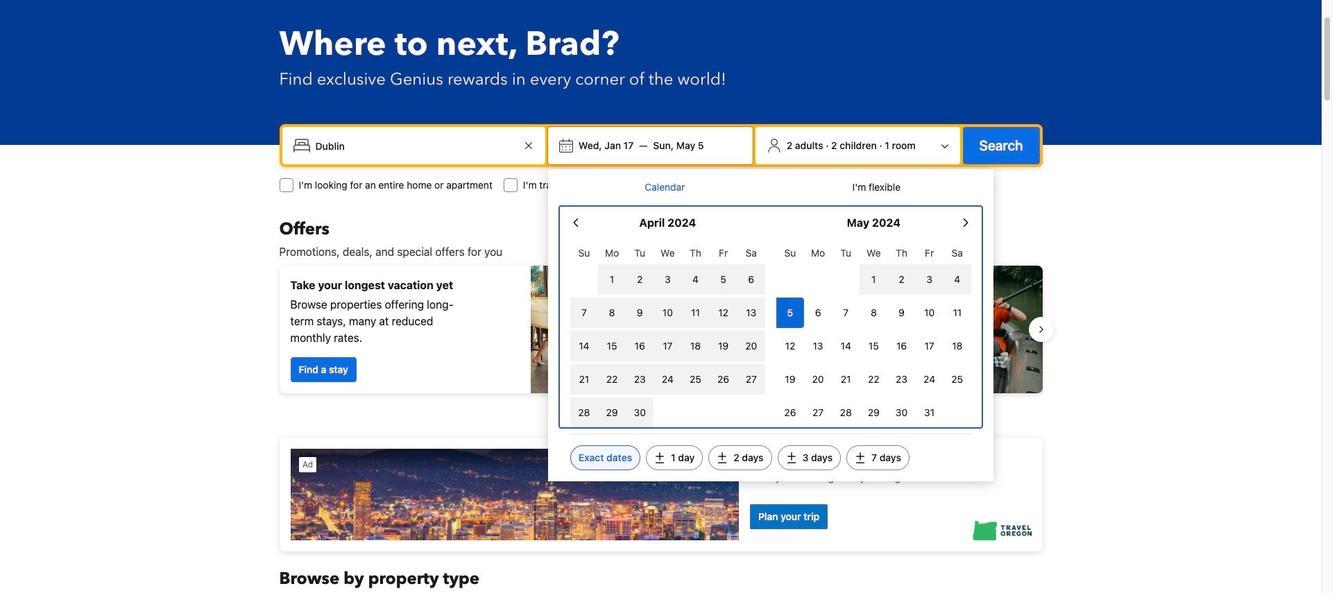Task type: describe. For each thing, give the bounding box(es) containing it.
1 April 2024 checkbox
[[598, 264, 626, 295]]

23 April 2024 checkbox
[[626, 364, 654, 395]]

15 April 2024 checkbox
[[598, 331, 626, 362]]

1 May 2024 checkbox
[[860, 264, 888, 295]]

27 April 2024 checkbox
[[737, 364, 765, 395]]

8 April 2024 checkbox
[[598, 298, 626, 328]]

26 May 2024 checkbox
[[776, 398, 804, 428]]

30 May 2024 checkbox
[[888, 398, 916, 428]]

29 April 2024 checkbox
[[598, 398, 626, 428]]

2 April 2024 checkbox
[[626, 264, 654, 295]]

3 May 2024 checkbox
[[916, 264, 944, 295]]

31 May 2024 checkbox
[[916, 398, 944, 428]]

3 April 2024 checkbox
[[654, 264, 682, 295]]

15 May 2024 checkbox
[[860, 331, 888, 362]]

18 May 2024 checkbox
[[944, 331, 971, 362]]

18 April 2024 checkbox
[[682, 331, 710, 362]]

27 May 2024 checkbox
[[804, 398, 832, 428]]

23 May 2024 checkbox
[[888, 364, 916, 395]]

21 April 2024 checkbox
[[570, 364, 598, 395]]

13 May 2024 checkbox
[[804, 331, 832, 362]]

20 April 2024 checkbox
[[737, 331, 765, 362]]

30 April 2024 checkbox
[[626, 398, 654, 428]]

25 May 2024 checkbox
[[944, 364, 971, 395]]

5 April 2024 checkbox
[[710, 264, 737, 295]]

19 April 2024 checkbox
[[710, 331, 737, 362]]

16 May 2024 checkbox
[[888, 331, 916, 362]]

16 April 2024 checkbox
[[626, 331, 654, 362]]

a young girl and woman kayak on a river image
[[667, 266, 1043, 393]]

21 May 2024 checkbox
[[832, 364, 860, 395]]

take your longest vacation yet image
[[531, 266, 655, 393]]

9 April 2024 checkbox
[[626, 298, 654, 328]]

17 April 2024 checkbox
[[654, 331, 682, 362]]

9 May 2024 checkbox
[[888, 298, 916, 328]]



Task type: locate. For each thing, give the bounding box(es) containing it.
13 April 2024 checkbox
[[737, 298, 765, 328]]

10 April 2024 checkbox
[[654, 298, 682, 328]]

25 April 2024 checkbox
[[682, 364, 710, 395]]

24 May 2024 checkbox
[[916, 364, 944, 395]]

7 May 2024 checkbox
[[832, 298, 860, 328]]

29 May 2024 checkbox
[[860, 398, 888, 428]]

main content
[[268, 219, 1054, 593]]

22 April 2024 checkbox
[[598, 364, 626, 395]]

Where are you going? field
[[310, 133, 520, 158]]

28 April 2024 checkbox
[[570, 398, 598, 428]]

11 April 2024 checkbox
[[682, 298, 710, 328]]

24 April 2024 checkbox
[[654, 364, 682, 395]]

19 May 2024 checkbox
[[776, 364, 804, 395]]

12 May 2024 checkbox
[[776, 331, 804, 362]]

10 May 2024 checkbox
[[916, 298, 944, 328]]

region
[[268, 260, 1054, 399]]

7 April 2024 checkbox
[[570, 298, 598, 328]]

22 May 2024 checkbox
[[860, 364, 888, 395]]

14 May 2024 checkbox
[[832, 331, 860, 362]]

advertisement element
[[279, 438, 1043, 552]]

28 May 2024 checkbox
[[832, 398, 860, 428]]

tab list
[[559, 169, 983, 207]]

14 April 2024 checkbox
[[570, 331, 598, 362]]

11 May 2024 checkbox
[[944, 298, 971, 328]]

12 April 2024 checkbox
[[710, 298, 737, 328]]

8 May 2024 checkbox
[[860, 298, 888, 328]]

17 May 2024 checkbox
[[916, 331, 944, 362]]

6 May 2024 checkbox
[[804, 298, 832, 328]]

2 grid from the left
[[776, 239, 971, 428]]

1 horizontal spatial grid
[[776, 239, 971, 428]]

2 May 2024 checkbox
[[888, 264, 916, 295]]

4 May 2024 checkbox
[[944, 264, 971, 295]]

1 grid from the left
[[570, 239, 765, 428]]

cell
[[598, 262, 626, 295], [626, 262, 654, 295], [654, 262, 682, 295], [682, 262, 710, 295], [710, 262, 737, 295], [737, 262, 765, 295], [860, 262, 888, 295], [888, 262, 916, 295], [916, 262, 944, 295], [944, 262, 971, 295], [570, 295, 598, 328], [598, 295, 626, 328], [626, 295, 654, 328], [654, 295, 682, 328], [682, 295, 710, 328], [710, 295, 737, 328], [737, 295, 765, 328], [776, 295, 804, 328], [570, 328, 598, 362], [598, 328, 626, 362], [626, 328, 654, 362], [654, 328, 682, 362], [682, 328, 710, 362], [710, 328, 737, 362], [737, 328, 765, 362], [570, 362, 598, 395], [598, 362, 626, 395], [626, 362, 654, 395], [654, 362, 682, 395], [682, 362, 710, 395], [710, 362, 737, 395], [737, 362, 765, 395], [570, 395, 598, 428], [598, 395, 626, 428], [626, 395, 654, 428]]

grid
[[570, 239, 765, 428], [776, 239, 971, 428]]

26 April 2024 checkbox
[[710, 364, 737, 395]]

6 April 2024 checkbox
[[737, 264, 765, 295]]

0 horizontal spatial grid
[[570, 239, 765, 428]]

5 May 2024 checkbox
[[776, 298, 804, 328]]

20 May 2024 checkbox
[[804, 364, 832, 395]]

4 April 2024 checkbox
[[682, 264, 710, 295]]



Task type: vqa. For each thing, say whether or not it's contained in the screenshot.
1st "looking" from left
no



